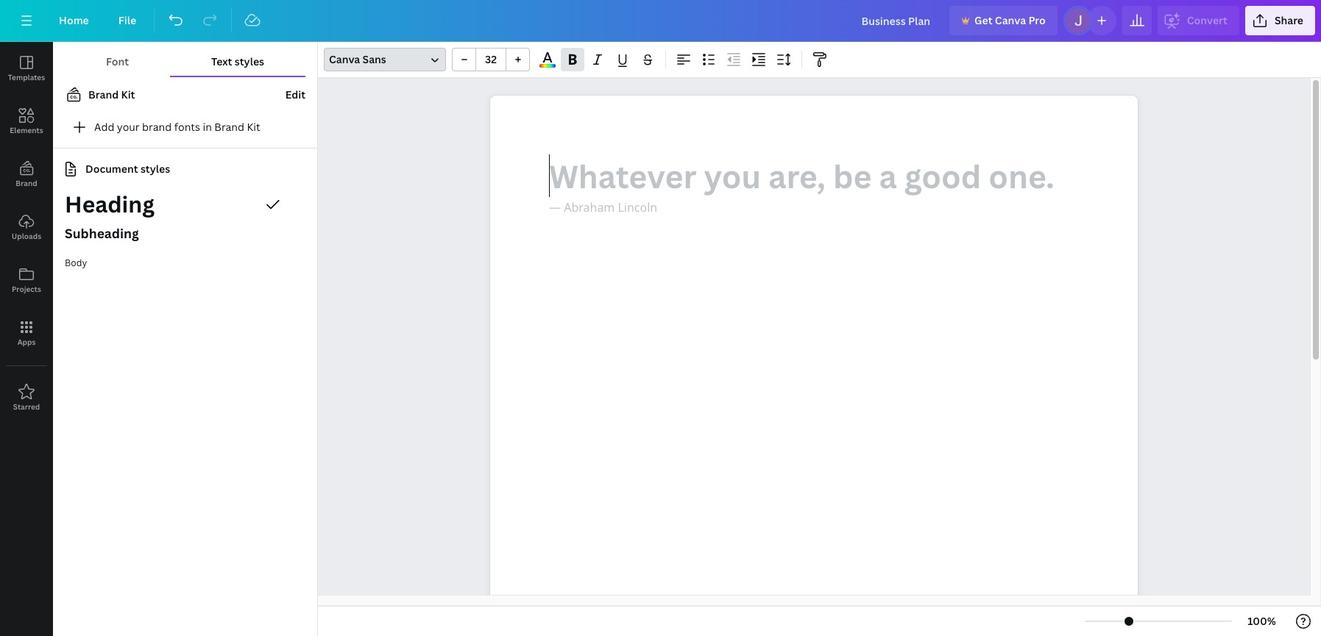 Task type: describe. For each thing, give the bounding box(es) containing it.
brand for brand kit
[[88, 88, 119, 102]]

font button
[[65, 48, 170, 76]]

canva inside canva sans popup button
[[329, 52, 360, 66]]

styles for text styles
[[235, 54, 264, 68]]

subheading
[[65, 225, 139, 242]]

brand kit
[[88, 88, 135, 102]]

in
[[203, 120, 212, 134]]

100% button
[[1238, 610, 1286, 634]]

share button
[[1245, 6, 1315, 35]]

projects button
[[0, 254, 53, 307]]

sans
[[363, 52, 386, 66]]

heading
[[65, 189, 155, 219]]

color range image
[[540, 64, 556, 68]]

edit
[[285, 88, 305, 102]]

text
[[211, 54, 232, 68]]

document styles
[[85, 162, 170, 176]]

templates button
[[0, 42, 53, 95]]

body button
[[53, 249, 317, 278]]

pro
[[1029, 13, 1046, 27]]

fonts
[[174, 120, 200, 134]]

get
[[975, 13, 993, 27]]

brand button
[[0, 148, 53, 201]]

convert button
[[1158, 6, 1240, 35]]

convert
[[1187, 13, 1228, 27]]

document
[[85, 162, 138, 176]]



Task type: vqa. For each thing, say whether or not it's contained in the screenshot.
the and
no



Task type: locate. For each thing, give the bounding box(es) containing it.
kit
[[121, 88, 135, 102], [247, 120, 260, 134]]

edit button
[[285, 87, 305, 103]]

0 horizontal spatial canva
[[329, 52, 360, 66]]

0 vertical spatial kit
[[121, 88, 135, 102]]

brand
[[88, 88, 119, 102], [214, 120, 244, 134], [16, 178, 37, 188]]

get canva pro button
[[950, 6, 1058, 35]]

1 vertical spatial canva
[[329, 52, 360, 66]]

apps button
[[0, 307, 53, 360]]

home
[[59, 13, 89, 27]]

None text field
[[490, 96, 1138, 637]]

100%
[[1248, 615, 1276, 629]]

1 horizontal spatial styles
[[235, 54, 264, 68]]

– – number field
[[481, 52, 501, 66]]

body
[[65, 257, 87, 270]]

canva
[[995, 13, 1026, 27], [329, 52, 360, 66]]

brand up the uploads button in the top of the page
[[16, 178, 37, 188]]

1 horizontal spatial canva
[[995, 13, 1026, 27]]

file
[[118, 13, 136, 27]]

templates
[[8, 72, 45, 82]]

subheading button
[[53, 219, 317, 249]]

0 vertical spatial styles
[[235, 54, 264, 68]]

canva left sans
[[329, 52, 360, 66]]

styles
[[235, 54, 264, 68], [141, 162, 170, 176]]

main menu bar
[[0, 0, 1321, 42]]

styles for document styles
[[141, 162, 170, 176]]

canva inside get canva pro button
[[995, 13, 1026, 27]]

side panel tab list
[[0, 42, 53, 425]]

file button
[[107, 6, 148, 35]]

your
[[117, 120, 140, 134]]

0 vertical spatial canva
[[995, 13, 1026, 27]]

share
[[1275, 13, 1304, 27]]

text styles button
[[170, 48, 305, 76]]

elements
[[10, 125, 43, 135]]

heading button
[[53, 187, 317, 222]]

brand up add on the left of page
[[88, 88, 119, 102]]

0 vertical spatial brand
[[88, 88, 119, 102]]

get canva pro
[[975, 13, 1046, 27]]

brand
[[142, 120, 172, 134]]

home link
[[47, 6, 101, 35]]

canva sans
[[329, 52, 386, 66]]

canva sans button
[[324, 48, 446, 71]]

elements button
[[0, 95, 53, 148]]

styles down "brand"
[[141, 162, 170, 176]]

0 horizontal spatial kit
[[121, 88, 135, 102]]

group
[[452, 48, 530, 71]]

font
[[106, 54, 129, 68]]

projects
[[12, 284, 41, 294]]

1 vertical spatial kit
[[247, 120, 260, 134]]

uploads button
[[0, 201, 53, 254]]

0 horizontal spatial brand
[[16, 178, 37, 188]]

styles right text
[[235, 54, 264, 68]]

uploads
[[12, 231, 41, 241]]

0 horizontal spatial styles
[[141, 162, 170, 176]]

brand for brand
[[16, 178, 37, 188]]

text styles
[[211, 54, 264, 68]]

kit inside button
[[247, 120, 260, 134]]

add your brand fonts in brand kit button
[[53, 113, 317, 142]]

1 vertical spatial styles
[[141, 162, 170, 176]]

kit right in on the left top of the page
[[247, 120, 260, 134]]

kit up your
[[121, 88, 135, 102]]

starred
[[13, 402, 40, 412]]

1 horizontal spatial brand
[[88, 88, 119, 102]]

brand right in on the left top of the page
[[214, 120, 244, 134]]

2 vertical spatial brand
[[16, 178, 37, 188]]

1 vertical spatial brand
[[214, 120, 244, 134]]

canva left the pro
[[995, 13, 1026, 27]]

1 horizontal spatial kit
[[247, 120, 260, 134]]

2 horizontal spatial brand
[[214, 120, 244, 134]]

apps
[[17, 337, 36, 347]]

Design title text field
[[850, 6, 944, 35]]

starred button
[[0, 372, 53, 425]]

add your brand fonts in brand kit
[[94, 120, 260, 134]]

add
[[94, 120, 114, 134]]

brand inside the side panel tab list
[[16, 178, 37, 188]]

styles inside button
[[235, 54, 264, 68]]



